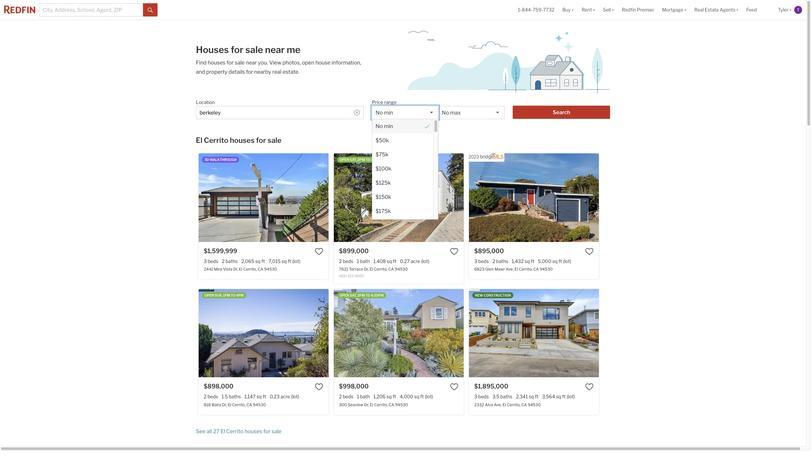 Task type: describe. For each thing, give the bounding box(es) containing it.
ft for 2,341 sq ft
[[536, 394, 539, 400]]

4,000
[[400, 394, 414, 400]]

beds for $898,000
[[208, 394, 218, 400]]

favorite button image for $1,599,999
[[315, 247, 324, 256]]

mira
[[214, 267, 222, 272]]

$125k
[[376, 180, 391, 186]]

▾ inside real estate agents ▾ link
[[737, 7, 739, 13]]

open
[[302, 60, 315, 66]]

94530 for 2332 alva ave, el cerrito, ca 94530
[[528, 402, 541, 407]]

1 min from the top
[[384, 110, 393, 116]]

cerrito, for 2332 alva ave, el cerrito, ca 94530
[[507, 402, 521, 407]]

cerrito, for 300 seaview dr, el cerrito, ca 94530
[[375, 402, 388, 407]]

cerrito, for 7621 terrace dr, el cerrito, ca 94530 (415) 323-9000
[[374, 267, 388, 272]]

$200k image
[[373, 218, 433, 232]]

bath for $998,000
[[360, 394, 370, 400]]

favorite button image for $899,000
[[450, 247, 459, 256]]

1,408 sq ft
[[374, 258, 397, 264]]

baths for $895,000
[[497, 258, 509, 264]]

$1,895,000
[[475, 383, 509, 390]]

real
[[695, 7, 705, 13]]

7621
[[339, 267, 349, 272]]

no inside dialog
[[376, 123, 383, 129]]

4pm for $899,000
[[371, 158, 379, 162]]

rent ▾ button
[[578, 0, 600, 20]]

to for $998,000
[[366, 293, 370, 297]]

agents
[[721, 7, 736, 13]]

real
[[273, 69, 282, 75]]

seaview
[[348, 402, 364, 407]]

buy
[[563, 7, 571, 13]]

6823 glen mawr ave, el cerrito, ca 94530
[[475, 267, 553, 272]]

beds for $998,000
[[343, 394, 354, 400]]

3,564 sq ft (lot)
[[543, 394, 576, 400]]

sell
[[604, 7, 611, 13]]

6823
[[475, 267, 485, 272]]

photos,
[[283, 60, 301, 66]]

sell ▾
[[604, 7, 615, 13]]

redfin premier button
[[619, 0, 659, 20]]

(lot) for $998,000
[[425, 394, 434, 400]]

favorite button checkbox for $1,599,999
[[315, 247, 324, 256]]

▾ for tyler ▾
[[790, 7, 793, 13]]

sq for 5,000
[[553, 258, 558, 264]]

(lot) for $1,599,999
[[293, 258, 301, 264]]

1 photo of 818 balra dr, el cerrito, ca 94530 image from the left
[[199, 289, 329, 377]]

find houses for sale near you.
[[196, 60, 269, 66]]

search
[[553, 109, 571, 115]]

sq for 1,408
[[387, 258, 392, 264]]

4pm for $898,000
[[236, 293, 244, 297]]

sq for 1,432
[[525, 258, 530, 264]]

$998,000
[[339, 383, 369, 390]]

(415)
[[339, 274, 347, 278]]

location
[[196, 99, 215, 105]]

nearby
[[254, 69, 271, 75]]

2,341 sq ft
[[517, 394, 539, 400]]

estate
[[706, 7, 720, 13]]

favorite button image for $898,000
[[315, 383, 324, 391]]

sun,
[[215, 293, 223, 297]]

1-
[[518, 7, 522, 13]]

2 for $899,000
[[339, 258, 342, 264]]

4,000 sq ft (lot)
[[400, 394, 434, 400]]

94530 for 300 seaview dr, el cerrito, ca 94530
[[395, 402, 408, 407]]

2 photo of 6823 glen mawr ave, el cerrito, ca 94530 image from the left
[[600, 153, 730, 242]]

bath for $899,000
[[360, 258, 370, 264]]

2 for $898,000
[[204, 394, 207, 400]]

dr, for 818 balra dr, el cerrito, ca 94530
[[222, 402, 227, 407]]

1 for $899,000
[[357, 258, 359, 264]]

favorite button checkbox for $898,000
[[315, 383, 324, 391]]

2 beds for $898,000
[[204, 394, 218, 400]]

all
[[207, 428, 212, 434]]

1-844-759-7732
[[518, 7, 555, 13]]

2 vertical spatial houses
[[245, 428, 263, 434]]

7,015
[[269, 258, 281, 264]]

dr, for 7621 terrace dr, el cerrito, ca 94530 (415) 323-9000
[[364, 267, 369, 272]]

▾ for buy ▾
[[572, 7, 574, 13]]

0.23 acre (lot)
[[270, 394, 300, 400]]

3 for $1,599,999
[[204, 258, 207, 264]]

buy ▾
[[563, 7, 574, 13]]

2 up vista at the left of the page
[[222, 258, 225, 264]]

2pm for $998,000
[[358, 293, 365, 297]]

houses for sale near me
[[196, 44, 301, 55]]

$175k
[[376, 208, 391, 214]]

(lot) right 0.27
[[422, 258, 430, 264]]

baths for $1,895,000
[[501, 394, 513, 400]]

7,015 sq ft (lot)
[[269, 258, 301, 264]]

beds for $899,000
[[343, 258, 354, 264]]

ca for 818 balra dr, el cerrito, ca 94530
[[247, 402, 252, 407]]

details
[[229, 69, 245, 75]]

$50k
[[376, 137, 389, 144]]

baths for $1,599,999
[[226, 258, 238, 264]]

open for $998,000
[[340, 293, 350, 297]]

0 vertical spatial houses
[[208, 60, 226, 66]]

rent ▾
[[582, 7, 596, 13]]

ca down 5,000
[[534, 267, 539, 272]]

open sat, 2pm to 4:30pm
[[340, 293, 384, 297]]

2332 alva ave, el cerrito, ca 94530
[[475, 402, 541, 407]]

cerrito, for 818 balra dr, el cerrito, ca 94530
[[232, 402, 246, 407]]

3.5 baths
[[493, 394, 513, 400]]

glen
[[486, 267, 494, 272]]

7732
[[544, 7, 555, 13]]

1,147
[[245, 394, 256, 400]]

2 beds for $899,000
[[339, 258, 354, 264]]

94530 for 7621 terrace dr, el cerrito, ca 94530 (415) 323-9000
[[395, 267, 408, 272]]

view
[[269, 60, 282, 66]]

2441 mira vista dr, el cerrito, ca 94530
[[204, 267, 277, 272]]

ft for 1,408 sq ft
[[393, 258, 397, 264]]

see
[[196, 428, 206, 434]]

sq for 2,341
[[529, 394, 535, 400]]

2,341
[[517, 394, 528, 400]]

1 bath for $899,000
[[357, 258, 370, 264]]

94530 down the '7,015'
[[264, 267, 277, 272]]

feed button
[[743, 0, 775, 20]]

2 baths for $895,000
[[493, 258, 509, 264]]

818 balra dr, el cerrito, ca 94530
[[204, 402, 266, 407]]

range
[[385, 99, 397, 105]]

sq for 1,206
[[387, 394, 392, 400]]

house
[[316, 60, 331, 66]]

sq for 7,015
[[282, 258, 287, 264]]

no min element
[[373, 119, 433, 133]]

2 up glen
[[493, 258, 496, 264]]

323-
[[348, 274, 355, 278]]

ca for 300 seaview dr, el cerrito, ca 94530
[[389, 402, 395, 407]]

1 vertical spatial ave,
[[494, 402, 502, 407]]

beds for $1,599,999
[[208, 258, 218, 264]]

you.
[[258, 60, 268, 66]]

1.5 baths
[[222, 394, 241, 400]]

2pm for $899,000
[[358, 158, 365, 162]]

1 photo of 2332 alva ave, el cerrito, ca 94530 image from the left
[[470, 289, 600, 377]]

ft for 1,147 sq ft
[[263, 394, 266, 400]]

7621 terrace dr, el cerrito, ca 94530 (415) 323-9000
[[339, 267, 408, 278]]

ft for 4,000 sq ft (lot)
[[421, 394, 424, 400]]

3d walkthrough
[[205, 158, 237, 162]]

no left max
[[442, 110, 450, 116]]

$898,000
[[204, 383, 234, 390]]

construction
[[484, 293, 511, 297]]

search button
[[513, 106, 611, 119]]

no min inside dialog
[[376, 123, 393, 129]]

0.23
[[270, 394, 280, 400]]

1,432
[[512, 258, 524, 264]]

me
[[287, 44, 301, 55]]

tyler
[[779, 7, 789, 13]]

ca down 2,065 sq ft
[[258, 267, 264, 272]]

(lot) for $1,895,000
[[567, 394, 576, 400]]

submit search image
[[148, 7, 153, 13]]

$899,000
[[339, 247, 369, 254]]

(lot) right 0.23
[[291, 394, 300, 400]]

max
[[451, 110, 461, 116]]

to for $898,000
[[231, 293, 236, 297]]

buy ▾ button
[[559, 0, 578, 20]]

real estate agents ▾
[[695, 7, 739, 13]]

1 bath for $998,000
[[357, 394, 370, 400]]

clear input button
[[354, 110, 360, 116]]



Task type: vqa. For each thing, say whether or not it's contained in the screenshot.
AM related to Wednesday
no



Task type: locate. For each thing, give the bounding box(es) containing it.
open for $898,000
[[205, 293, 214, 297]]

0 vertical spatial sat,
[[350, 158, 357, 162]]

to right 1pm at the left of page
[[231, 293, 236, 297]]

2
[[222, 258, 225, 264], [339, 258, 342, 264], [493, 258, 496, 264], [204, 394, 207, 400], [339, 394, 342, 400]]

2 baths for $1,599,999
[[222, 258, 238, 264]]

sq for 2,065
[[256, 258, 261, 264]]

dr, down the 1.5
[[222, 402, 227, 407]]

1,206 sq ft
[[374, 394, 397, 400]]

cerrito, down '1,432 sq ft'
[[519, 267, 533, 272]]

no
[[376, 110, 383, 116], [442, 110, 450, 116], [376, 123, 383, 129]]

$150k
[[376, 194, 392, 200]]

list box containing no min
[[372, 106, 439, 232]]

3 beds
[[204, 258, 218, 264], [475, 258, 489, 264], [475, 394, 489, 400]]

no min down price range
[[376, 110, 393, 116]]

favorite button image for $1,895,000
[[586, 383, 594, 391]]

price range
[[372, 99, 397, 105]]

▾ inside sell ▾ dropdown button
[[612, 7, 615, 13]]

for
[[231, 44, 244, 55], [227, 60, 234, 66], [246, 69, 253, 75], [256, 136, 266, 145], [264, 428, 271, 434]]

1 2pm from the top
[[358, 158, 365, 162]]

1 up seaview on the bottom left of page
[[357, 394, 359, 400]]

sq right 2,341
[[529, 394, 535, 400]]

4pm up "$100k"
[[371, 158, 379, 162]]

dr, right terrace at the bottom
[[364, 267, 369, 272]]

feed
[[747, 7, 758, 13]]

favorite button checkbox for $899,000
[[450, 247, 459, 256]]

2 photo of 2332 alva ave, el cerrito, ca 94530 image from the left
[[600, 289, 730, 377]]

favorite button checkbox for $895,000
[[586, 247, 594, 256]]

0 horizontal spatial near
[[246, 60, 257, 66]]

0 vertical spatial no min
[[376, 110, 393, 116]]

sell ▾ button
[[600, 0, 619, 20]]

3 beds for $1,599,999
[[204, 258, 218, 264]]

2 for $998,000
[[339, 394, 342, 400]]

3 up 2441
[[204, 258, 207, 264]]

2 beds up 818
[[204, 394, 218, 400]]

5,000
[[539, 258, 552, 264]]

1 photo of 6823 glen mawr ave, el cerrito, ca 94530 image from the left
[[470, 153, 600, 242]]

balra
[[212, 402, 221, 407]]

2 beds for $998,000
[[339, 394, 354, 400]]

ft left 5,000
[[531, 258, 535, 264]]

5,000 sq ft (lot)
[[539, 258, 572, 264]]

baths up vista at the left of the page
[[226, 258, 238, 264]]

bath up 300 seaview dr, el cerrito, ca 94530 on the bottom of page
[[360, 394, 370, 400]]

sq
[[256, 258, 261, 264], [282, 258, 287, 264], [387, 258, 392, 264], [525, 258, 530, 264], [553, 258, 558, 264], [257, 394, 262, 400], [387, 394, 392, 400], [415, 394, 420, 400], [529, 394, 535, 400], [557, 394, 562, 400]]

1 bath from the top
[[360, 258, 370, 264]]

rent ▾ button
[[582, 0, 596, 20]]

cerrito, down 1,408
[[374, 267, 388, 272]]

▾ for sell ▾
[[612, 7, 615, 13]]

and
[[196, 69, 205, 75]]

ca down "1,147"
[[247, 402, 252, 407]]

0 vertical spatial near
[[265, 44, 285, 55]]

0 vertical spatial min
[[384, 110, 393, 116]]

view photos, open house information, and property details for nearby real estate.
[[196, 60, 362, 75]]

1 2 baths from the left
[[222, 258, 238, 264]]

1 vertical spatial sat,
[[350, 293, 357, 297]]

photo of 300 seaview dr, el cerrito, ca 94530 image
[[334, 289, 464, 377], [464, 289, 594, 377]]

2441
[[204, 267, 213, 272]]

to left $75k
[[366, 158, 370, 162]]

dialog
[[372, 119, 439, 232]]

1-844-759-7732 link
[[518, 7, 555, 13]]

94530 down 0.27
[[395, 267, 408, 272]]

1 vertical spatial 4pm
[[236, 293, 244, 297]]

ft left the '7,015'
[[262, 258, 265, 264]]

0 horizontal spatial 4pm
[[236, 293, 244, 297]]

estate.
[[283, 69, 300, 75]]

beds
[[208, 258, 218, 264], [343, 258, 354, 264], [479, 258, 489, 264], [208, 394, 218, 400], [343, 394, 354, 400], [479, 394, 489, 400]]

buy ▾ button
[[563, 0, 574, 20]]

ft left 4,000
[[393, 394, 397, 400]]

ft for 3,564 sq ft (lot)
[[563, 394, 566, 400]]

0 vertical spatial 2pm
[[358, 158, 365, 162]]

2 2pm from the top
[[358, 293, 365, 297]]

1 horizontal spatial 2 baths
[[493, 258, 509, 264]]

sale
[[246, 44, 263, 55], [235, 60, 245, 66], [268, 136, 282, 145], [272, 428, 282, 434]]

0 horizontal spatial 2 baths
[[222, 258, 238, 264]]

baths up mawr
[[497, 258, 509, 264]]

sq right 1,206
[[387, 394, 392, 400]]

0 vertical spatial 1 bath
[[357, 258, 370, 264]]

favorite button image
[[315, 247, 324, 256], [315, 383, 324, 391], [586, 383, 594, 391]]

houses down 818 balra dr, el cerrito, ca 94530
[[245, 428, 263, 434]]

0 horizontal spatial ave,
[[494, 402, 502, 407]]

to
[[366, 158, 370, 162], [231, 293, 236, 297], [366, 293, 370, 297]]

open
[[340, 158, 350, 162], [205, 293, 214, 297], [340, 293, 350, 297]]

no down price
[[376, 110, 383, 116]]

sat, for $998,000
[[350, 293, 357, 297]]

acre right 0.23
[[281, 394, 290, 400]]

27
[[213, 428, 220, 434]]

1 ▾ from the left
[[572, 7, 574, 13]]

4 ▾ from the left
[[685, 7, 687, 13]]

for inside the view photos, open house information, and property details for nearby real estate.
[[246, 69, 253, 75]]

1 1 bath from the top
[[357, 258, 370, 264]]

user photo image
[[795, 6, 803, 14]]

redfin
[[623, 7, 637, 13]]

City, Address, School, Agent, ZIP search field
[[39, 3, 143, 16]]

1 sat, from the top
[[350, 158, 357, 162]]

baths for $898,000
[[229, 394, 241, 400]]

94530 inside 7621 terrace dr, el cerrito, ca 94530 (415) 323-9000
[[395, 267, 408, 272]]

see all 27 el cerrito houses for sale
[[196, 428, 282, 434]]

ca down 2,341
[[522, 402, 527, 407]]

3 for $1,895,000
[[475, 394, 478, 400]]

(lot) right 4,000
[[425, 394, 434, 400]]

▾ inside buy ▾ dropdown button
[[572, 7, 574, 13]]

el cerrito houses for sale
[[196, 136, 282, 145]]

0 vertical spatial bath
[[360, 258, 370, 264]]

baths up 818 balra dr, el cerrito, ca 94530
[[229, 394, 241, 400]]

$100k
[[376, 166, 392, 172]]

favorite button checkbox
[[315, 247, 324, 256], [450, 247, 459, 256], [586, 247, 594, 256], [315, 383, 324, 391], [586, 383, 594, 391]]

2 up 300
[[339, 394, 342, 400]]

acre for $898,000
[[281, 394, 290, 400]]

cerrito, down 2,065
[[243, 267, 257, 272]]

cerrito right 27
[[226, 428, 244, 434]]

cerrito,
[[243, 267, 257, 272], [374, 267, 388, 272], [519, 267, 533, 272], [232, 402, 246, 407], [375, 402, 388, 407], [507, 402, 521, 407]]

1 photo of 2441 mira vista dr, el cerrito, ca 94530 image from the left
[[199, 153, 329, 242]]

2 up 818
[[204, 394, 207, 400]]

cerrito, inside 7621 terrace dr, el cerrito, ca 94530 (415) 323-9000
[[374, 267, 388, 272]]

ft left 0.23
[[263, 394, 266, 400]]

sq for 1,147
[[257, 394, 262, 400]]

sat, for $899,000
[[350, 158, 357, 162]]

no max
[[442, 110, 461, 116]]

2 beds up 7621
[[339, 258, 354, 264]]

no up $50k
[[376, 123, 383, 129]]

759-
[[533, 7, 544, 13]]

1 no min from the top
[[376, 110, 393, 116]]

$895,000
[[475, 247, 504, 254]]

3 ▾ from the left
[[612, 7, 615, 13]]

ca inside 7621 terrace dr, el cerrito, ca 94530 (415) 323-9000
[[389, 267, 394, 272]]

favorite button checkbox for $1,895,000
[[586, 383, 594, 391]]

houses up property
[[208, 60, 226, 66]]

ft for 1,432 sq ft
[[531, 258, 535, 264]]

94530 down 4,000
[[395, 402, 408, 407]]

beds for $1,895,000
[[479, 394, 489, 400]]

2 min from the top
[[384, 123, 393, 129]]

2pm left $75k
[[358, 158, 365, 162]]

(lot) for $895,000
[[564, 258, 572, 264]]

ft for 7,015 sq ft (lot)
[[288, 258, 292, 264]]

favorite button image for $895,000
[[586, 247, 594, 256]]

1.5
[[222, 394, 228, 400]]

ft right 3,564
[[563, 394, 566, 400]]

ave, right mawr
[[506, 267, 514, 272]]

2,065 sq ft
[[242, 258, 265, 264]]

2 sat, from the top
[[350, 293, 357, 297]]

1 bath up seaview on the bottom left of page
[[357, 394, 370, 400]]

tyler ▾
[[779, 7, 793, 13]]

ave,
[[506, 267, 514, 272], [494, 402, 502, 407]]

cerrito, down "1.5 baths"
[[232, 402, 246, 407]]

1 1 from the top
[[357, 258, 359, 264]]

cerrito, down 2,341
[[507, 402, 521, 407]]

1,432 sq ft
[[512, 258, 535, 264]]

bath up terrace at the bottom
[[360, 258, 370, 264]]

ca for 2332 alva ave, el cerrito, ca 94530
[[522, 402, 527, 407]]

dr, inside 7621 terrace dr, el cerrito, ca 94530 (415) 323-9000
[[364, 267, 369, 272]]

1 vertical spatial 2pm
[[358, 293, 365, 297]]

2 photo of 2441 mira vista dr, el cerrito, ca 94530 image from the left
[[329, 153, 459, 242]]

sq right 4,000
[[415, 394, 420, 400]]

sq right 3,564
[[557, 394, 562, 400]]

0.27 acre (lot)
[[400, 258, 430, 264]]

beds up 'balra'
[[208, 394, 218, 400]]

2 beds
[[339, 258, 354, 264], [204, 394, 218, 400], [339, 394, 354, 400]]

dialog containing no min
[[372, 119, 439, 232]]

▾ right sell on the right
[[612, 7, 615, 13]]

acre
[[411, 258, 421, 264], [281, 394, 290, 400]]

rent
[[582, 7, 593, 13]]

ft right the '7,015'
[[288, 258, 292, 264]]

beds up 2332
[[479, 394, 489, 400]]

3 for $895,000
[[475, 258, 478, 264]]

real estate agents ▾ link
[[695, 0, 739, 20]]

1 vertical spatial near
[[246, 60, 257, 66]]

ave, down 3.5
[[494, 402, 502, 407]]

4pm
[[371, 158, 379, 162], [236, 293, 244, 297]]

2 photo of 7621 terrace dr, el cerrito, ca 94530 image from the left
[[464, 153, 594, 242]]

1 vertical spatial no min
[[376, 123, 393, 129]]

▾ right the rent
[[594, 7, 596, 13]]

sq right 2,065
[[256, 258, 261, 264]]

mawr
[[495, 267, 506, 272]]

1 horizontal spatial near
[[265, 44, 285, 55]]

300 seaview dr, el cerrito, ca 94530
[[339, 402, 408, 407]]

2 no min from the top
[[376, 123, 393, 129]]

near
[[265, 44, 285, 55], [246, 60, 257, 66]]

sat, down 323-
[[350, 293, 357, 297]]

2 beds up 300
[[339, 394, 354, 400]]

price
[[372, 99, 384, 105]]

94530 for 818 balra dr, el cerrito, ca 94530
[[253, 402, 266, 407]]

0 vertical spatial 1
[[357, 258, 359, 264]]

ft left 0.27
[[393, 258, 397, 264]]

sell ▾ button
[[604, 0, 615, 20]]

ft for 2,065 sq ft
[[262, 258, 265, 264]]

0 vertical spatial acre
[[411, 258, 421, 264]]

3 up 2332
[[475, 394, 478, 400]]

cerrito, down 1,206
[[375, 402, 388, 407]]

▾ inside mortgage ▾ dropdown button
[[685, 7, 687, 13]]

1 for $998,000
[[357, 394, 359, 400]]

min down range
[[384, 110, 393, 116]]

ft right 5,000
[[559, 258, 563, 264]]

2 up 7621
[[339, 258, 342, 264]]

1 horizontal spatial acre
[[411, 258, 421, 264]]

5 ▾ from the left
[[737, 7, 739, 13]]

new
[[475, 293, 484, 297]]

list box
[[372, 106, 439, 232]]

search input image
[[354, 110, 360, 116]]

▾ inside rent ▾ dropdown button
[[594, 7, 596, 13]]

(lot) right 5,000
[[564, 258, 572, 264]]

acre for $899,000
[[411, 258, 421, 264]]

0 vertical spatial ave,
[[506, 267, 514, 272]]

2 baths
[[222, 258, 238, 264], [493, 258, 509, 264]]

photo of 2441 mira vista dr, el cerrito, ca 94530 image
[[199, 153, 329, 242], [329, 153, 459, 242]]

houses
[[208, 60, 226, 66], [230, 136, 255, 145], [245, 428, 263, 434]]

4:30pm
[[371, 293, 384, 297]]

▾ right the buy at right top
[[572, 7, 574, 13]]

beds up 300
[[343, 394, 354, 400]]

▾ for rent ▾
[[594, 7, 596, 13]]

1 bath up terrace at the bottom
[[357, 258, 370, 264]]

beds for $895,000
[[479, 258, 489, 264]]

1 photo of 300 seaview dr, el cerrito, ca 94530 image from the left
[[334, 289, 464, 377]]

3d
[[205, 158, 209, 162]]

1 photo of 7621 terrace dr, el cerrito, ca 94530 image from the left
[[334, 153, 464, 242]]

sq for 3,564
[[557, 394, 562, 400]]

sat,
[[350, 158, 357, 162], [350, 293, 357, 297]]

2,065
[[242, 258, 255, 264]]

favorite button checkbox
[[450, 383, 459, 391]]

4pm right 1pm at the left of page
[[236, 293, 244, 297]]

0.27
[[400, 258, 410, 264]]

(lot)
[[293, 258, 301, 264], [422, 258, 430, 264], [564, 258, 572, 264], [291, 394, 300, 400], [425, 394, 434, 400], [567, 394, 576, 400]]

photo of 2332 alva ave, el cerrito, ca 94530 image
[[470, 289, 600, 377], [600, 289, 730, 377]]

photo of 6823 glen mawr ave, el cerrito, ca 94530 image
[[470, 153, 600, 242], [600, 153, 730, 242]]

houses
[[196, 44, 229, 55]]

alva
[[485, 402, 494, 407]]

ft for 5,000 sq ft (lot)
[[559, 258, 563, 264]]

baths up 2332 alva ave, el cerrito, ca 94530
[[501, 394, 513, 400]]

real estate agents ▾ button
[[691, 0, 743, 20]]

(lot) right 3,564
[[567, 394, 576, 400]]

2 1 bath from the top
[[357, 394, 370, 400]]

dr, for 300 seaview dr, el cerrito, ca 94530
[[365, 402, 369, 407]]

94530 down "1,147 sq ft"
[[253, 402, 266, 407]]

ft for 1,206 sq ft
[[393, 394, 397, 400]]

818
[[204, 402, 211, 407]]

el inside 7621 terrace dr, el cerrito, ca 94530 (415) 323-9000
[[370, 267, 373, 272]]

1 up terrace at the bottom
[[357, 258, 359, 264]]

to left 4:30pm
[[366, 293, 370, 297]]

1 horizontal spatial ave,
[[506, 267, 514, 272]]

sq right 1,408
[[387, 258, 392, 264]]

near up view
[[265, 44, 285, 55]]

ca for 7621 terrace dr, el cerrito, ca 94530 (415) 323-9000
[[389, 267, 394, 272]]

1,147 sq ft
[[245, 394, 266, 400]]

1 bath
[[357, 258, 370, 264], [357, 394, 370, 400]]

dr, right vista at the left of the page
[[233, 267, 238, 272]]

favorite button image
[[450, 247, 459, 256], [586, 247, 594, 256], [450, 383, 459, 391]]

2 photo of 818 balra dr, el cerrito, ca 94530 image from the left
[[329, 289, 459, 377]]

2 baths up vista at the left of the page
[[222, 258, 238, 264]]

1 vertical spatial min
[[384, 123, 393, 129]]

sq for 4,000
[[415, 394, 420, 400]]

1 vertical spatial 1
[[357, 394, 359, 400]]

3.5
[[493, 394, 500, 400]]

1 vertical spatial acre
[[281, 394, 290, 400]]

sq right "1,147"
[[257, 394, 262, 400]]

2 bath from the top
[[360, 394, 370, 400]]

(lot) right the '7,015'
[[293, 258, 301, 264]]

to for $899,000
[[366, 158, 370, 162]]

3 up 6823 at the bottom right
[[475, 258, 478, 264]]

no min up $50k
[[376, 123, 393, 129]]

favorite button image for $998,000
[[450, 383, 459, 391]]

1 vertical spatial cerrito
[[226, 428, 244, 434]]

houses up walkthrough
[[230, 136, 255, 145]]

3 beds for $1,895,000
[[475, 394, 489, 400]]

photo of 818 balra dr, el cerrito, ca 94530 image
[[199, 289, 329, 377], [329, 289, 459, 377]]

3 beds up 2441
[[204, 258, 218, 264]]

3 beds up 2332
[[475, 394, 489, 400]]

3 beds for $895,000
[[475, 258, 489, 264]]

ca down 1,206 sq ft
[[389, 402, 395, 407]]

2 ▾ from the left
[[594, 7, 596, 13]]

▾ right mortgage
[[685, 7, 687, 13]]

new construction
[[475, 293, 511, 297]]

City, Address, School, Agent, ZIP search field
[[196, 106, 364, 119]]

walkthrough
[[210, 158, 237, 162]]

0 vertical spatial 4pm
[[371, 158, 379, 162]]

▾ for mortgage ▾
[[685, 7, 687, 13]]

2 1 from the top
[[357, 394, 359, 400]]

near left you.
[[246, 60, 257, 66]]

94530 down 5,000
[[540, 267, 553, 272]]

1 vertical spatial bath
[[360, 394, 370, 400]]

2pm left 4:30pm
[[358, 293, 365, 297]]

dr, right seaview on the bottom left of page
[[365, 402, 369, 407]]

mortgage
[[663, 7, 684, 13]]

1 horizontal spatial 4pm
[[371, 158, 379, 162]]

min inside dialog
[[384, 123, 393, 129]]

1 vertical spatial houses
[[230, 136, 255, 145]]

sq right the '7,015'
[[282, 258, 287, 264]]

ft left 3,564
[[536, 394, 539, 400]]

open for $899,000
[[340, 158, 350, 162]]

0 horizontal spatial acre
[[281, 394, 290, 400]]

min up $50k
[[384, 123, 393, 129]]

94530
[[264, 267, 277, 272], [395, 267, 408, 272], [540, 267, 553, 272], [253, 402, 266, 407], [395, 402, 408, 407], [528, 402, 541, 407]]

2 2 baths from the left
[[493, 258, 509, 264]]

2 baths up mawr
[[493, 258, 509, 264]]

acre right 0.27
[[411, 258, 421, 264]]

6 ▾ from the left
[[790, 7, 793, 13]]

sq right 1,432
[[525, 258, 530, 264]]

open sun, 1pm to 4pm
[[205, 293, 244, 297]]

photo of 7621 terrace dr, el cerrito, ca 94530 image
[[334, 153, 464, 242], [464, 153, 594, 242]]

1 vertical spatial 1 bath
[[357, 394, 370, 400]]

0 vertical spatial cerrito
[[204, 136, 229, 145]]

2 photo of 300 seaview dr, el cerrito, ca 94530 image from the left
[[464, 289, 594, 377]]



